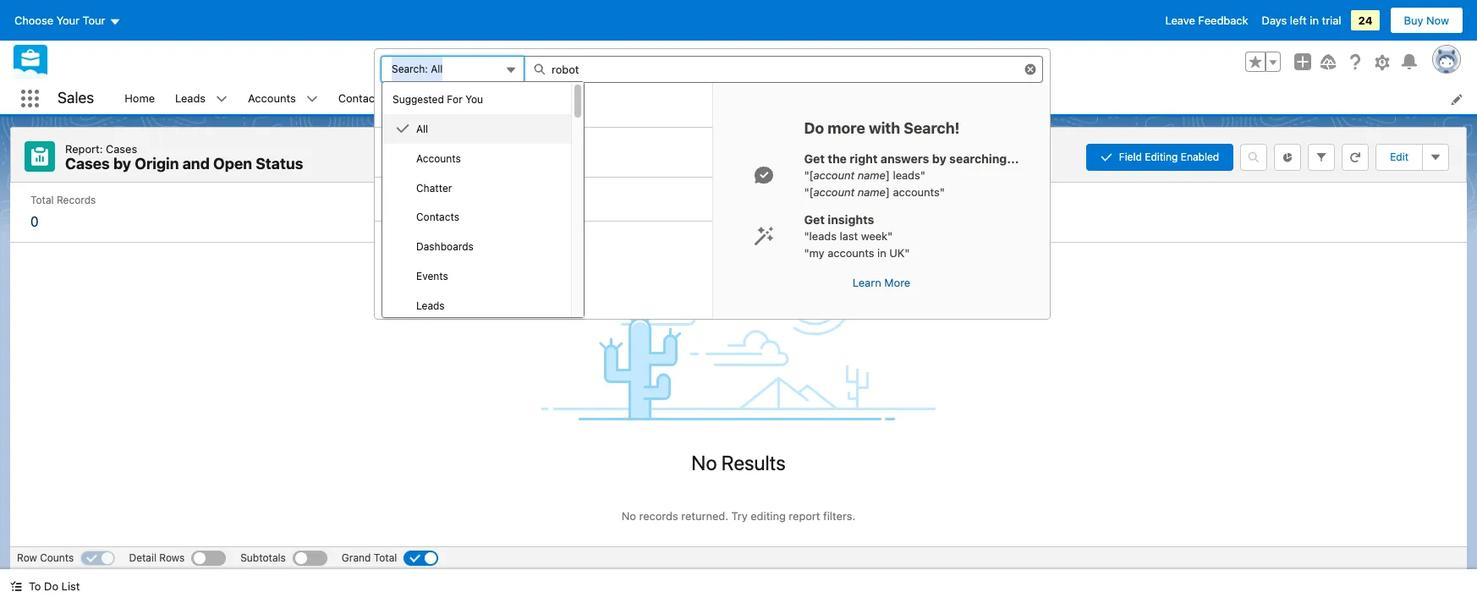 Task type: locate. For each thing, give the bounding box(es) containing it.
1 vertical spatial accounts
[[416, 152, 461, 165]]

home
[[125, 91, 155, 105]]

more up the
[[828, 119, 866, 137]]

name
[[858, 168, 886, 182], [858, 185, 886, 198]]

leads down events
[[416, 300, 445, 312]]

list
[[114, 83, 1478, 114]]

1 get from the top
[[805, 152, 825, 166]]

1 horizontal spatial accounts
[[416, 152, 461, 165]]

1 vertical spatial contacts
[[416, 211, 460, 224]]

1 horizontal spatial in
[[1311, 14, 1320, 27]]

list containing home
[[114, 83, 1478, 114]]

robot inside robot nik senior lead • big shot
[[416, 137, 448, 150]]

home link
[[114, 83, 165, 114]]

accounts up "chatter"
[[416, 152, 461, 165]]

text default image inside all option
[[396, 122, 410, 136]]

1 vertical spatial "[
[[805, 185, 814, 198]]

get inside get insights "leads last week" "my accounts in uk"
[[805, 212, 825, 227]]

account down the
[[814, 168, 855, 182]]

senior for lead • big shot
[[466, 137, 499, 150]]

] left leads" at the right top
[[886, 168, 890, 182]]

get inside get the right answers by searching... "[ account name ] leads" "[ account name ] accounts"
[[805, 152, 825, 166]]

leave feedback
[[1166, 14, 1249, 27]]

1 horizontal spatial do
[[805, 119, 825, 137]]

do
[[805, 119, 825, 137], [44, 580, 58, 593]]

dashboards down search... button
[[698, 91, 760, 105]]

2 get from the top
[[805, 212, 825, 227]]

1 vertical spatial name
[[858, 185, 886, 198]]

1 vertical spatial account
[[814, 185, 855, 198]]

contacts inside list item
[[338, 91, 385, 105]]

0 horizontal spatial more
[[418, 192, 446, 205]]

nik
[[446, 97, 463, 111], [448, 137, 463, 150]]

robot inside robotnik senior leads option
[[416, 97, 446, 111]]

robot nik senior leads
[[416, 97, 533, 111]]

account
[[814, 168, 855, 182], [814, 185, 855, 198]]

1 vertical spatial get
[[805, 212, 825, 227]]

1 vertical spatial do
[[44, 580, 58, 593]]

in right left
[[1311, 14, 1320, 27]]

get for get the right answers by searching...
[[805, 152, 825, 166]]

to do list
[[29, 580, 80, 593]]

days
[[1263, 14, 1288, 27]]

] left accounts"
[[886, 185, 890, 198]]

contacts
[[338, 91, 385, 105], [416, 211, 460, 224]]

right
[[850, 152, 878, 166]]

"my
[[805, 246, 825, 259]]

account up insights
[[814, 185, 855, 198]]

2 ] from the top
[[886, 185, 890, 198]]

senior inside robot nik senior lead • big shot
[[466, 137, 499, 150]]

calendar link
[[529, 83, 596, 114]]

search...
[[576, 55, 622, 69]]

accounts
[[248, 91, 296, 105], [416, 152, 461, 165]]

2 robot from the top
[[416, 137, 448, 150]]

Search... search field
[[524, 56, 1044, 83]]

contacts left the suggested
[[338, 91, 385, 105]]

0 vertical spatial senior
[[465, 97, 501, 111]]

in inside get insights "leads last week" "my accounts in uk"
[[878, 246, 887, 259]]

0 vertical spatial accounts
[[248, 91, 296, 105]]

to do list button
[[0, 570, 90, 604]]

robotnik senior option
[[375, 134, 713, 170]]

all
[[416, 123, 428, 135]]

1 vertical spatial more
[[418, 192, 446, 205]]

answers
[[881, 152, 930, 166]]

dashboards list item
[[688, 83, 792, 114]]

"robot"
[[508, 192, 550, 205]]

events
[[416, 270, 448, 283]]

0 horizontal spatial in
[[878, 246, 887, 259]]

1 horizontal spatial dashboards
[[698, 91, 760, 105]]

0 horizontal spatial do
[[44, 580, 58, 593]]

accounts right leads list item
[[248, 91, 296, 105]]

opportunities list item
[[417, 83, 529, 114]]

"leads
[[805, 229, 837, 243]]

1 vertical spatial leads
[[416, 300, 445, 312]]

suggestions list box
[[375, 90, 713, 222]]

days left in trial
[[1263, 14, 1342, 27]]

buy now
[[1405, 14, 1450, 27]]

0 vertical spatial do
[[805, 119, 825, 137]]

1 vertical spatial ]
[[886, 185, 890, 198]]

trial
[[1323, 14, 1342, 27]]

leads
[[175, 91, 206, 105], [416, 300, 445, 312]]

0 horizontal spatial contacts
[[338, 91, 385, 105]]

by
[[933, 152, 947, 166]]

more
[[828, 119, 866, 137], [418, 192, 446, 205]]

accounts inside list item
[[248, 91, 296, 105]]

get
[[805, 152, 825, 166], [805, 212, 825, 227]]

choose
[[14, 14, 53, 27]]

get for get insights
[[805, 212, 825, 227]]

robot up lead
[[416, 137, 448, 150]]

more inside suggestions list box
[[418, 192, 446, 205]]

nik for nik senior leads
[[446, 97, 463, 111]]

choose your tour
[[14, 14, 105, 27]]

group
[[1246, 52, 1282, 72]]

1 vertical spatial senior
[[466, 137, 499, 150]]

1 horizontal spatial more
[[828, 119, 866, 137]]

do more with search!
[[805, 119, 960, 137]]

1 horizontal spatial contacts
[[416, 211, 460, 224]]

do right the to on the left bottom
[[44, 580, 58, 593]]

do down search... 'search box'
[[805, 119, 825, 137]]

1 vertical spatial dashboards
[[416, 241, 474, 253]]

0 vertical spatial get
[[805, 152, 825, 166]]

1 "[ from the top
[[805, 168, 814, 182]]

leads"
[[893, 168, 926, 182]]

0 horizontal spatial accounts
[[248, 91, 296, 105]]

1 horizontal spatial leads
[[416, 300, 445, 312]]

text default image inside robotnik senior leads option
[[389, 98, 402, 112]]

accounts
[[828, 246, 875, 259]]

1 vertical spatial nik
[[448, 137, 463, 150]]

you
[[466, 93, 483, 106]]

0 horizontal spatial leads
[[175, 91, 206, 105]]

suggested
[[393, 93, 444, 106]]

leads right home
[[175, 91, 206, 105]]

dashboards
[[698, 91, 760, 105], [416, 241, 474, 253]]

more right show
[[418, 192, 446, 205]]

0 vertical spatial contacts
[[338, 91, 385, 105]]

list
[[61, 580, 80, 593]]

0 vertical spatial dashboards
[[698, 91, 760, 105]]

text default image
[[216, 93, 228, 105], [306, 93, 318, 105], [389, 98, 402, 112], [396, 122, 410, 136], [754, 165, 774, 185], [754, 226, 774, 246], [10, 581, 22, 593]]

0 vertical spatial name
[[858, 168, 886, 182]]

all option
[[383, 114, 571, 144]]

week"
[[861, 229, 893, 243]]

0 horizontal spatial dashboards
[[416, 241, 474, 253]]

get left the
[[805, 152, 825, 166]]

show more results for "robot"
[[385, 192, 550, 205]]

accounts list item
[[238, 83, 328, 114]]

None text field
[[381, 56, 525, 83]]

search... button
[[543, 48, 882, 75]]

0 vertical spatial nik
[[446, 97, 463, 111]]

1 vertical spatial in
[[878, 246, 887, 259]]

1 robot from the top
[[416, 97, 446, 111]]

get the right answers by searching... "[ account name ] leads" "[ account name ] accounts"
[[805, 152, 1020, 198]]

leave feedback link
[[1166, 14, 1249, 27]]

leads inside "link"
[[175, 91, 206, 105]]

buy
[[1405, 14, 1424, 27]]

contacts link
[[328, 83, 395, 114]]

get insights "leads last week" "my accounts in uk"
[[805, 212, 910, 259]]

contacts down "chatter"
[[416, 211, 460, 224]]

get up "leads
[[805, 212, 825, 227]]

nik inside robotnik senior leads option
[[446, 97, 463, 111]]

robot left for
[[416, 97, 446, 111]]

in down the week"
[[878, 246, 887, 259]]

calendar
[[539, 91, 585, 105]]

robot
[[416, 97, 446, 111], [416, 137, 448, 150]]

leads inside suggested for you group
[[416, 300, 445, 312]]

0 vertical spatial ]
[[886, 168, 890, 182]]

to
[[29, 580, 41, 593]]

1 vertical spatial robot
[[416, 137, 448, 150]]

]
[[886, 168, 890, 182], [886, 185, 890, 198]]

senior
[[465, 97, 501, 111], [466, 137, 499, 150]]

feedback
[[1199, 14, 1249, 27]]

"[
[[805, 168, 814, 182], [805, 185, 814, 198]]

nik inside robot nik senior lead • big shot
[[448, 137, 463, 150]]

robot for robot nik senior leads
[[416, 97, 446, 111]]

0 vertical spatial "[
[[805, 168, 814, 182]]

sales
[[58, 89, 94, 107]]

dashboards up events
[[416, 241, 474, 253]]

2 name from the top
[[858, 185, 886, 198]]

0 vertical spatial more
[[828, 119, 866, 137]]

0 vertical spatial leads
[[175, 91, 206, 105]]

0 vertical spatial account
[[814, 168, 855, 182]]

accounts"
[[893, 185, 945, 198]]

more for with
[[828, 119, 866, 137]]

in
[[1311, 14, 1320, 27], [878, 246, 887, 259]]

chatter
[[416, 182, 452, 194]]

contacts inside suggested for you group
[[416, 211, 460, 224]]

0 vertical spatial robot
[[416, 97, 446, 111]]



Task type: vqa. For each thing, say whether or not it's contained in the screenshot.
"in" within the get insights "leads last week" "my accounts in uk"
yes



Task type: describe. For each thing, give the bounding box(es) containing it.
uk"
[[890, 246, 910, 259]]

accounts link
[[238, 83, 306, 114]]

2 account from the top
[[814, 185, 855, 198]]

lead image
[[385, 142, 405, 162]]

robot nik senior lead • big shot
[[416, 137, 499, 166]]

•
[[442, 153, 446, 166]]

shot
[[468, 153, 490, 166]]

more for results
[[418, 192, 446, 205]]

searching...
[[950, 152, 1020, 166]]

buy now button
[[1390, 7, 1464, 34]]

show
[[385, 192, 415, 205]]

text default image inside 'to do list' button
[[10, 581, 22, 593]]

suggested for you group
[[383, 85, 571, 409]]

accounts inside suggested for you group
[[416, 152, 461, 165]]

insights
[[828, 212, 875, 227]]

results
[[449, 192, 487, 205]]

left
[[1291, 14, 1308, 27]]

now
[[1427, 14, 1450, 27]]

for
[[447, 93, 463, 106]]

dashboards link
[[688, 83, 770, 114]]

for
[[489, 192, 505, 205]]

leads link
[[165, 83, 216, 114]]

big
[[449, 153, 465, 166]]

1 account from the top
[[814, 168, 855, 182]]

lead
[[416, 153, 439, 166]]

senior for nik senior leads
[[465, 97, 501, 111]]

dashboards inside suggested for you group
[[416, 241, 474, 253]]

2 "[ from the top
[[805, 185, 814, 198]]

robotnik senior leads option
[[375, 90, 713, 120]]

choose your tour button
[[14, 7, 121, 34]]

tour
[[83, 14, 105, 27]]

your
[[56, 14, 80, 27]]

suggested for you
[[393, 93, 483, 106]]

leads list item
[[165, 83, 238, 114]]

leave
[[1166, 14, 1196, 27]]

opportunities link
[[417, 83, 507, 114]]

the
[[828, 152, 847, 166]]

text default image inside accounts list item
[[306, 93, 318, 105]]

1 ] from the top
[[886, 168, 890, 182]]

leads
[[503, 97, 533, 111]]

search!
[[904, 119, 960, 137]]

1 name from the top
[[858, 168, 886, 182]]

opportunities
[[427, 91, 497, 105]]

robot for robot nik senior lead • big shot
[[416, 137, 448, 150]]

contacts list item
[[328, 83, 417, 114]]

0 vertical spatial in
[[1311, 14, 1320, 27]]

24
[[1359, 14, 1373, 27]]

last
[[840, 229, 858, 243]]

nik for lead • big shot
[[448, 137, 463, 150]]

with
[[869, 119, 901, 137]]

dashboards inside 'link'
[[698, 91, 760, 105]]

text default image inside leads list item
[[216, 93, 228, 105]]

do inside button
[[44, 580, 58, 593]]



